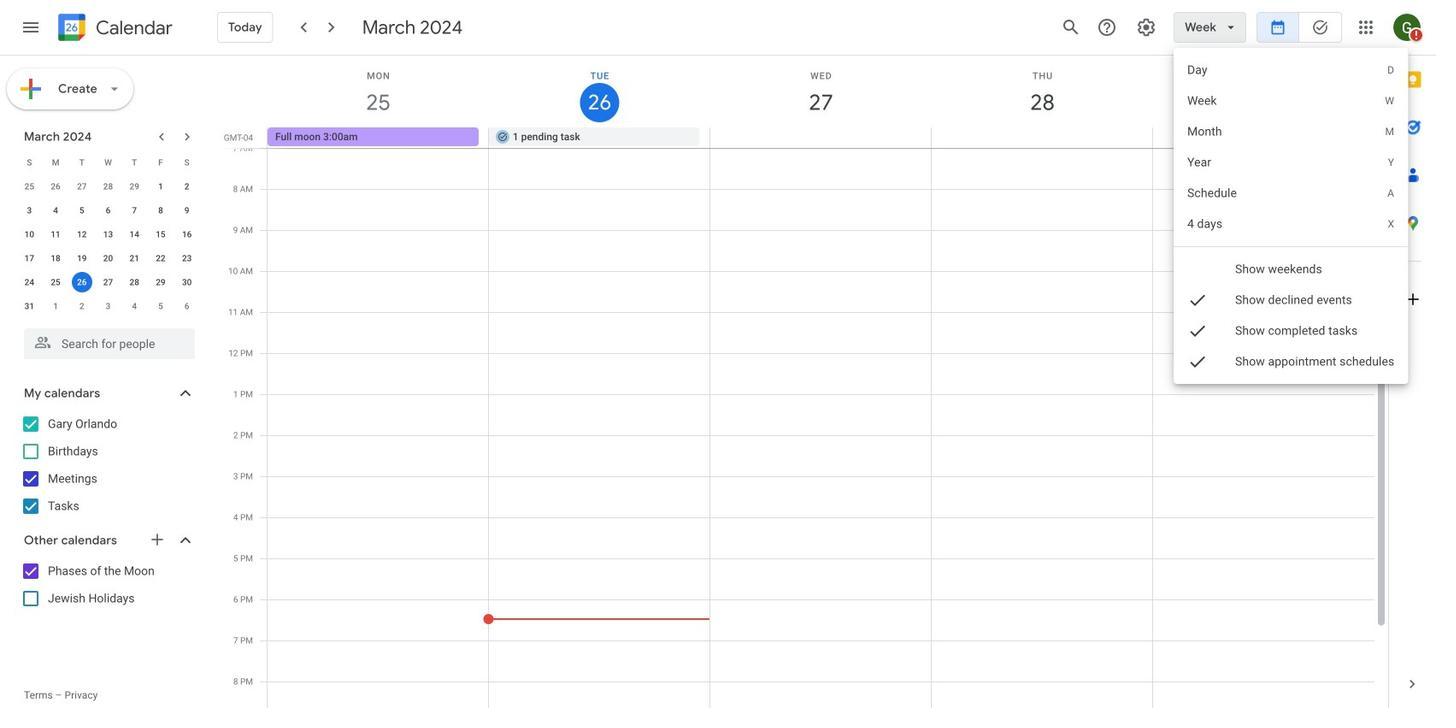 Task type: describe. For each thing, give the bounding box(es) containing it.
11 element
[[45, 224, 66, 245]]

april 2 element
[[72, 296, 92, 316]]

april 3 element
[[98, 296, 118, 316]]

16 element
[[177, 224, 197, 245]]

18 element
[[45, 248, 66, 269]]

22 element
[[150, 248, 171, 269]]

6 menu item from the top
[[1174, 209, 1409, 239]]

main drawer image
[[21, 17, 41, 38]]

1 checkbox item from the top
[[1174, 205, 1409, 334]]

17 element
[[19, 248, 40, 269]]

7 element
[[124, 200, 145, 221]]

4 menu item from the top
[[1174, 147, 1409, 178]]

12 element
[[72, 224, 92, 245]]

other calendars list
[[3, 558, 212, 612]]

29 element
[[150, 272, 171, 293]]

february 25 element
[[19, 176, 40, 197]]

2 checkbox item from the top
[[1174, 285, 1409, 316]]

3 checkbox item from the top
[[1174, 316, 1409, 346]]

27 element
[[98, 272, 118, 293]]

april 1 element
[[45, 296, 66, 316]]

3 menu item from the top
[[1174, 116, 1409, 147]]

calendar element
[[55, 10, 173, 48]]

31 element
[[19, 296, 40, 316]]

2 menu item from the top
[[1174, 86, 1409, 116]]

2 element
[[177, 176, 197, 197]]

15 element
[[150, 224, 171, 245]]

8 element
[[150, 200, 171, 221]]



Task type: vqa. For each thing, say whether or not it's contained in the screenshot.
April 3 element
yes



Task type: locate. For each thing, give the bounding box(es) containing it.
1 menu item from the top
[[1174, 55, 1409, 86]]

my calendars list
[[3, 411, 212, 520]]

add other calendars image
[[149, 531, 166, 548]]

6 element
[[98, 200, 118, 221]]

cell inside march 2024 grid
[[69, 270, 95, 294]]

4 checkbox item from the top
[[1174, 346, 1409, 377]]

march 2024 grid
[[16, 151, 200, 318]]

row
[[260, 127, 1389, 148], [16, 151, 200, 174], [16, 174, 200, 198], [16, 198, 200, 222], [16, 222, 200, 246], [16, 246, 200, 270], [16, 270, 200, 294], [16, 294, 200, 318]]

february 27 element
[[72, 176, 92, 197]]

10 element
[[19, 224, 40, 245]]

5 menu item from the top
[[1174, 178, 1409, 209]]

menu
[[1174, 48, 1409, 384]]

23 element
[[177, 248, 197, 269]]

checkbox item
[[1174, 205, 1409, 334], [1174, 285, 1409, 316], [1174, 316, 1409, 346], [1174, 346, 1409, 377]]

26, today element
[[72, 272, 92, 293]]

menu item
[[1174, 55, 1409, 86], [1174, 86, 1409, 116], [1174, 116, 1409, 147], [1174, 147, 1409, 178], [1174, 178, 1409, 209], [1174, 209, 1409, 239]]

3 element
[[19, 200, 40, 221]]

february 26 element
[[45, 176, 66, 197]]

february 29 element
[[124, 176, 145, 197]]

april 5 element
[[150, 296, 171, 316]]

9 element
[[177, 200, 197, 221]]

20 element
[[98, 248, 118, 269]]

24 element
[[19, 272, 40, 293]]

19 element
[[72, 248, 92, 269]]

tab list
[[1390, 56, 1437, 660]]

heading inside 'calendar' element
[[92, 18, 173, 38]]

5 element
[[72, 200, 92, 221]]

cell
[[710, 127, 932, 148], [932, 127, 1153, 148], [1153, 127, 1374, 148], [69, 270, 95, 294]]

21 element
[[124, 248, 145, 269]]

4 element
[[45, 200, 66, 221]]

13 element
[[98, 224, 118, 245]]

heading
[[92, 18, 173, 38]]

grid
[[219, 56, 1389, 708]]

february 28 element
[[98, 176, 118, 197]]

Search for people text field
[[34, 328, 185, 359]]

april 4 element
[[124, 296, 145, 316]]

30 element
[[177, 272, 197, 293]]

settings menu image
[[1137, 17, 1157, 38]]

28 element
[[124, 272, 145, 293]]

row group
[[16, 174, 200, 318]]

None search field
[[0, 322, 212, 359]]

25 element
[[45, 272, 66, 293]]

1 element
[[150, 176, 171, 197]]

april 6 element
[[177, 296, 197, 316]]

14 element
[[124, 224, 145, 245]]



